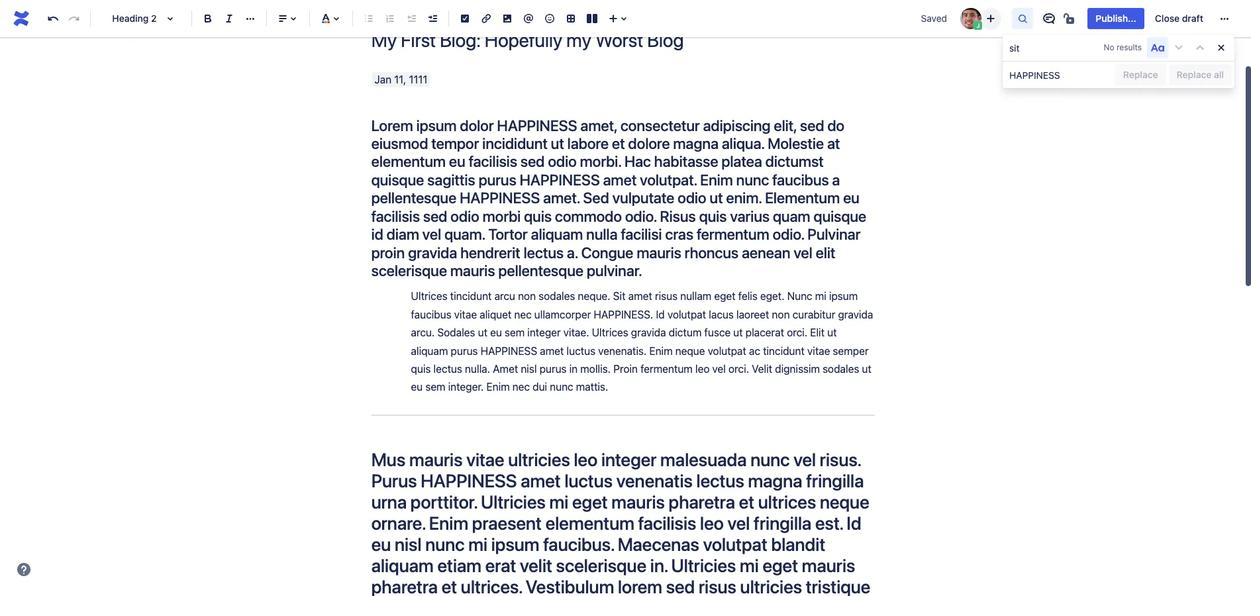 Task type: locate. For each thing, give the bounding box(es) containing it.
ipsum inside ultrices tincidunt arcu non sodales neque. sit amet risus nullam eget felis eget. nunc mi ipsum faucibus vitae aliquet nec ullamcorper happiness. id volutpat lacus laoreet non curabitur gravida arcu. sodales ut eu sem integer vitae. ultrices gravida dictum fusce ut placerat orci. elit ut aliquam purus happiness amet luctus venenatis. enim neque volutpat ac tincidunt vitae semper quis lectus nulla. amet nisl purus in mollis. proin fermentum leo vel orci. velit dignissim sodales ut eu sem integer. enim nec dui nunc mattis.
[[829, 290, 858, 302]]

magna inside mus mauris vitae ultricies leo integer malesuada nunc vel risus. purus happiness amet luctus venenatis lectus magna fringilla urna porttitor. ultricies mi eget mauris pharetra et ultrices neque ornare. enim praesent elementum facilisis leo vel fringilla est. id eu nisl nunc mi ipsum faucibus. maecenas volutpat blandit aliquam etiam erat velit scelerisque in. ultricies mi eget mauris pharetra et ultrices. vestibulum lorem sed risus ultricies tri
[[748, 470, 802, 492]]

sodales
[[539, 290, 575, 302], [823, 363, 859, 375]]

1 vertical spatial ultricies
[[671, 554, 736, 576]]

quam.
[[444, 225, 485, 243]]

tempor
[[431, 134, 479, 152]]

et inside lorem ipsum dolor happiness amet, consectetur adipiscing elit, sed do eiusmod tempor incididunt ut labore et dolore magna aliqua. molestie at elementum eu facilisis sed odio morbi. hac habitasse platea dictumst quisque sagittis purus happiness amet volutpat. enim nunc faucibus a pellentesque happiness amet. sed vulputate odio ut enim. elementum eu facilisis sed odio morbi quis commodo odio. risus quis varius quam quisque id diam vel quam. tortor aliquam nulla facilisi cras fermentum odio. pulvinar proin gravida hendrerit lectus a. congue mauris rhoncus aenean vel elit scelerisque mauris pellentesque pulvinar.
[[612, 134, 625, 152]]

0 horizontal spatial fermentum
[[641, 363, 693, 375]]

nec down arcu in the left of the page
[[514, 309, 532, 320]]

0 vertical spatial fringilla
[[806, 470, 864, 492]]

sed up quam.
[[423, 207, 447, 225]]

odio down labore
[[548, 153, 577, 171]]

habitasse
[[654, 153, 718, 171]]

ut left labore
[[551, 134, 564, 152]]

ultrices up venenatis.
[[592, 327, 628, 339]]

eget down the 'ultrices' in the right of the page
[[763, 554, 798, 576]]

faucibus
[[772, 171, 829, 189], [411, 309, 451, 320]]

nunc right dui
[[550, 381, 573, 393]]

venenatis
[[616, 470, 693, 492]]

sodales up ullamcorper
[[539, 290, 575, 302]]

0 horizontal spatial gravida
[[408, 243, 457, 261]]

ut
[[551, 134, 564, 152], [710, 189, 723, 207], [478, 327, 488, 339], [733, 327, 743, 339], [827, 327, 837, 339], [862, 363, 872, 375]]

volutpat up dictum
[[668, 309, 706, 320]]

0 vertical spatial fermentum
[[697, 225, 769, 243]]

amet down hac
[[603, 171, 637, 189]]

jan
[[375, 74, 392, 85]]

0 vertical spatial eget
[[714, 290, 736, 302]]

purus down the sodales on the left bottom
[[451, 345, 478, 357]]

neque
[[675, 345, 705, 357], [820, 491, 869, 513]]

0 horizontal spatial sem
[[425, 381, 446, 393]]

0 vertical spatial tincidunt
[[450, 290, 492, 302]]

2 horizontal spatial ipsum
[[829, 290, 858, 302]]

purus left in
[[540, 363, 567, 375]]

1 vertical spatial tincidunt
[[763, 345, 805, 357]]

at
[[827, 134, 840, 152]]

0 vertical spatial magna
[[673, 134, 719, 152]]

enim down dictum
[[649, 345, 673, 357]]

volutpat left blandit
[[703, 533, 768, 555]]

1 vertical spatial faucibus
[[411, 309, 451, 320]]

Find field
[[1006, 36, 1101, 60]]

ultrices
[[411, 290, 447, 302], [592, 327, 628, 339]]

lectus right venenatis
[[696, 470, 744, 492]]

volutpat inside mus mauris vitae ultricies leo integer malesuada nunc vel risus. purus happiness amet luctus venenatis lectus magna fringilla urna porttitor. ultricies mi eget mauris pharetra et ultrices neque ornare. enim praesent elementum facilisis leo vel fringilla est. id eu nisl nunc mi ipsum faucibus. maecenas volutpat blandit aliquam etiam erat velit scelerisque in. ultricies mi eget mauris pharetra et ultrices. vestibulum lorem sed risus ultricies tri
[[703, 533, 768, 555]]

fringilla up est.
[[806, 470, 864, 492]]

nunc
[[736, 171, 769, 189], [550, 381, 573, 393], [751, 448, 790, 470], [425, 533, 465, 555]]

pellentesque up diam
[[371, 189, 457, 207]]

a.
[[567, 243, 578, 261]]

1 horizontal spatial nisl
[[521, 363, 537, 375]]

0 vertical spatial elementum
[[371, 153, 446, 171]]

0 vertical spatial aliquam
[[531, 225, 583, 243]]

close draft
[[1155, 13, 1204, 24]]

enim down the 'platea'
[[700, 171, 733, 189]]

odio up quam.
[[451, 207, 479, 225]]

ac
[[749, 345, 760, 357]]

volutpat down fusce
[[708, 345, 746, 357]]

fermentum down dictum
[[641, 363, 693, 375]]

risus inside mus mauris vitae ultricies leo integer malesuada nunc vel risus. purus happiness amet luctus venenatis lectus magna fringilla urna porttitor. ultricies mi eget mauris pharetra et ultrices neque ornare. enim praesent elementum facilisis leo vel fringilla est. id eu nisl nunc mi ipsum faucibus. maecenas volutpat blandit aliquam etiam erat velit scelerisque in. ultricies mi eget mauris pharetra et ultrices. vestibulum lorem sed risus ultricies tri
[[699, 576, 736, 596]]

porttitor.
[[410, 491, 477, 513]]

enim up "etiam"
[[429, 512, 468, 534]]

0 vertical spatial orci.
[[787, 327, 808, 339]]

0 vertical spatial scelerisque
[[371, 262, 447, 280]]

nulla
[[586, 225, 618, 243]]

0 horizontal spatial pellentesque
[[371, 189, 457, 207]]

luctus down vitae.
[[567, 345, 596, 357]]

lectus
[[524, 243, 564, 261], [434, 363, 462, 375], [696, 470, 744, 492]]

1 vertical spatial fermentum
[[641, 363, 693, 375]]

0 vertical spatial ultricies
[[508, 448, 570, 470]]

1 vertical spatial ipsum
[[829, 290, 858, 302]]

1 horizontal spatial non
[[772, 309, 790, 320]]

Blog post title text field
[[371, 29, 875, 51]]

0 horizontal spatial nisl
[[395, 533, 422, 555]]

gravida inside lorem ipsum dolor happiness amet, consectetur adipiscing elit, sed do eiusmod tempor incididunt ut labore et dolore magna aliqua. molestie at elementum eu facilisis sed odio morbi. hac habitasse platea dictumst quisque sagittis purus happiness amet volutpat. enim nunc faucibus a pellentesque happiness amet. sed vulputate odio ut enim. elementum eu facilisis sed odio morbi quis commodo odio. risus quis varius quam quisque id diam vel quam. tortor aliquam nulla facilisi cras fermentum odio. pulvinar proin gravida hendrerit lectus a. congue mauris rhoncus aenean vel elit scelerisque mauris pellentesque pulvinar.
[[408, 243, 457, 261]]

nullam
[[680, 290, 712, 302]]

2 horizontal spatial purus
[[540, 363, 567, 375]]

nisl inside ultrices tincidunt arcu non sodales neque. sit amet risus nullam eget felis eget. nunc mi ipsum faucibus vitae aliquet nec ullamcorper happiness. id volutpat lacus laoreet non curabitur gravida arcu. sodales ut eu sem integer vitae. ultrices gravida dictum fusce ut placerat orci. elit ut aliquam purus happiness amet luctus venenatis. enim neque volutpat ac tincidunt vitae semper quis lectus nulla. amet nisl purus in mollis. proin fermentum leo vel orci. velit dignissim sodales ut eu sem integer. enim nec dui nunc mattis.
[[521, 363, 537, 375]]

fringilla
[[806, 470, 864, 492], [754, 512, 812, 534]]

aliquam down arcu.
[[411, 345, 448, 357]]

orci. left velit
[[729, 363, 749, 375]]

risus
[[655, 290, 678, 302], [699, 576, 736, 596]]

0 vertical spatial pharetra
[[669, 491, 735, 513]]

ut left 'enim.'
[[710, 189, 723, 207]]

2 vertical spatial volutpat
[[703, 533, 768, 555]]

1 vertical spatial neque
[[820, 491, 869, 513]]

1 vertical spatial pharetra
[[371, 576, 438, 596]]

integer.
[[448, 381, 484, 393]]

2 vertical spatial et
[[442, 576, 457, 596]]

hac
[[625, 153, 651, 171]]

bold ⌘b image
[[200, 11, 216, 26]]

1 vertical spatial luctus
[[565, 470, 613, 492]]

Replace with field
[[1006, 63, 1113, 87]]

urna
[[371, 491, 407, 513]]

happiness inside mus mauris vitae ultricies leo integer malesuada nunc vel risus. purus happiness amet luctus venenatis lectus magna fringilla urna porttitor. ultricies mi eget mauris pharetra et ultrices neque ornare. enim praesent elementum facilisis leo vel fringilla est. id eu nisl nunc mi ipsum faucibus. maecenas volutpat blandit aliquam etiam erat velit scelerisque in. ultricies mi eget mauris pharetra et ultrices. vestibulum lorem sed risus ultricies tri
[[421, 470, 517, 492]]

0 horizontal spatial quis
[[411, 363, 431, 375]]

fringilla left est.
[[754, 512, 812, 534]]

1 horizontal spatial ipsum
[[491, 533, 539, 555]]

sed right lorem
[[666, 576, 695, 596]]

1 vertical spatial lectus
[[434, 363, 462, 375]]

happiness up amet
[[481, 345, 537, 357]]

1 vertical spatial integer
[[601, 448, 657, 470]]

1 horizontal spatial pellentesque
[[498, 262, 584, 280]]

ipsum up ultrices.
[[491, 533, 539, 555]]

semper
[[833, 345, 869, 357]]

confluence image
[[11, 8, 32, 29]]

0 horizontal spatial ipsum
[[416, 116, 457, 134]]

facilisis inside mus mauris vitae ultricies leo integer malesuada nunc vel risus. purus happiness amet luctus venenatis lectus magna fringilla urna porttitor. ultricies mi eget mauris pharetra et ultrices neque ornare. enim praesent elementum facilisis leo vel fringilla est. id eu nisl nunc mi ipsum faucibus. maecenas volutpat blandit aliquam etiam erat velit scelerisque in. ultricies mi eget mauris pharetra et ultrices. vestibulum lorem sed risus ultricies tri
[[638, 512, 696, 534]]

1 horizontal spatial magna
[[748, 470, 802, 492]]

quis right risus in the right of the page
[[699, 207, 727, 225]]

0 horizontal spatial scelerisque
[[371, 262, 447, 280]]

congue
[[581, 243, 633, 261]]

0 vertical spatial purus
[[479, 171, 516, 189]]

nec
[[514, 309, 532, 320], [513, 381, 530, 393]]

molestie
[[768, 134, 824, 152]]

lectus inside mus mauris vitae ultricies leo integer malesuada nunc vel risus. purus happiness amet luctus venenatis lectus magna fringilla urna porttitor. ultricies mi eget mauris pharetra et ultrices neque ornare. enim praesent elementum facilisis leo vel fringilla est. id eu nisl nunc mi ipsum faucibus. maecenas volutpat blandit aliquam etiam erat velit scelerisque in. ultricies mi eget mauris pharetra et ultrices. vestibulum lorem sed risus ultricies tri
[[696, 470, 744, 492]]

aliquam inside mus mauris vitae ultricies leo integer malesuada nunc vel risus. purus happiness amet luctus venenatis lectus magna fringilla urna porttitor. ultricies mi eget mauris pharetra et ultrices neque ornare. enim praesent elementum facilisis leo vel fringilla est. id eu nisl nunc mi ipsum faucibus. maecenas volutpat blandit aliquam etiam erat velit scelerisque in. ultricies mi eget mauris pharetra et ultrices. vestibulum lorem sed risus ultricies tri
[[371, 554, 434, 576]]

1 horizontal spatial risus
[[699, 576, 736, 596]]

laoreet
[[737, 309, 769, 320]]

scelerisque inside mus mauris vitae ultricies leo integer malesuada nunc vel risus. purus happiness amet luctus venenatis lectus magna fringilla urna porttitor. ultricies mi eget mauris pharetra et ultrices neque ornare. enim praesent elementum facilisis leo vel fringilla est. id eu nisl nunc mi ipsum faucibus. maecenas volutpat blandit aliquam etiam erat velit scelerisque in. ultricies mi eget mauris pharetra et ultrices. vestibulum lorem sed risus ultricies tri
[[556, 554, 647, 576]]

0 horizontal spatial risus
[[655, 290, 678, 302]]

faucibus up arcu.
[[411, 309, 451, 320]]

eget up faucibus.
[[572, 491, 608, 513]]

no restrictions image
[[1063, 11, 1079, 26]]

Main content area, start typing to enter text. text field
[[371, 71, 876, 596]]

bullet list ⌘⇧8 image
[[361, 11, 377, 26]]

layouts image
[[584, 11, 600, 26]]

happiness
[[497, 116, 577, 134], [520, 171, 600, 189], [460, 189, 540, 207], [481, 345, 537, 357], [421, 470, 517, 492]]

facilisis down incididunt
[[469, 153, 517, 171]]

2 vertical spatial aliquam
[[371, 554, 434, 576]]

id right est.
[[847, 512, 862, 534]]

scelerisque left in.
[[556, 554, 647, 576]]

close draft button
[[1147, 8, 1212, 29]]

luctus
[[567, 345, 596, 357], [565, 470, 613, 492]]

0 horizontal spatial eget
[[572, 491, 608, 513]]

quis down amet.
[[524, 207, 552, 225]]

1 horizontal spatial tincidunt
[[763, 345, 805, 357]]

vitae up porttitor.
[[466, 448, 504, 470]]

1 horizontal spatial facilisis
[[469, 153, 517, 171]]

amet down vitae.
[[540, 345, 564, 357]]

volutpat
[[668, 309, 706, 320], [708, 345, 746, 357], [703, 533, 768, 555]]

tincidunt
[[450, 290, 492, 302], [763, 345, 805, 357]]

elementum up "vestibulum"
[[546, 512, 634, 534]]

tincidunt up aliquet
[[450, 290, 492, 302]]

0 vertical spatial quisque
[[371, 171, 424, 189]]

1 horizontal spatial pharetra
[[669, 491, 735, 513]]

non down eget.
[[772, 309, 790, 320]]

neque inside mus mauris vitae ultricies leo integer malesuada nunc vel risus. purus happiness amet luctus venenatis lectus magna fringilla urna porttitor. ultricies mi eget mauris pharetra et ultrices neque ornare. enim praesent elementum facilisis leo vel fringilla est. id eu nisl nunc mi ipsum faucibus. maecenas volutpat blandit aliquam etiam erat velit scelerisque in. ultricies mi eget mauris pharetra et ultrices. vestibulum lorem sed risus ultricies tri
[[820, 491, 869, 513]]

close
[[1155, 13, 1180, 24]]

ut down the semper
[[862, 363, 872, 375]]

0 vertical spatial odio.
[[625, 207, 657, 225]]

gravida
[[408, 243, 457, 261], [838, 309, 873, 320], [631, 327, 666, 339]]

orci. left elit
[[787, 327, 808, 339]]

2 horizontal spatial facilisis
[[638, 512, 696, 534]]

sem down aliquet
[[505, 327, 525, 339]]

pulvinar
[[808, 225, 861, 243]]

fermentum down varius
[[697, 225, 769, 243]]

ultricies
[[481, 491, 546, 513], [671, 554, 736, 576]]

1 vertical spatial leo
[[574, 448, 598, 470]]

1 vertical spatial sodales
[[823, 363, 859, 375]]

1 horizontal spatial lectus
[[524, 243, 564, 261]]

invite to edit image
[[983, 10, 999, 26]]

0 vertical spatial risus
[[655, 290, 678, 302]]

proin
[[613, 363, 638, 375]]

amet.
[[543, 189, 580, 207]]

nisl down urna
[[395, 533, 422, 555]]

neque down risus.
[[820, 491, 869, 513]]

rhoncus
[[685, 243, 739, 261]]

tortor
[[488, 225, 528, 243]]

eget up lacus
[[714, 290, 736, 302]]

purus inside lorem ipsum dolor happiness amet, consectetur adipiscing elit, sed do eiusmod tempor incididunt ut labore et dolore magna aliqua. molestie at elementum eu facilisis sed odio morbi. hac habitasse platea dictumst quisque sagittis purus happiness amet volutpat. enim nunc faucibus a pellentesque happiness amet. sed vulputate odio ut enim. elementum eu facilisis sed odio morbi quis commodo odio. risus quis varius quam quisque id diam vel quam. tortor aliquam nulla facilisi cras fermentum odio. pulvinar proin gravida hendrerit lectus a. congue mauris rhoncus aenean vel elit scelerisque mauris pellentesque pulvinar.
[[479, 171, 516, 189]]

vel
[[422, 225, 441, 243], [794, 243, 813, 261], [712, 363, 726, 375], [794, 448, 816, 470], [728, 512, 750, 534]]

sed down incididunt
[[521, 153, 545, 171]]

integer inside ultrices tincidunt arcu non sodales neque. sit amet risus nullam eget felis eget. nunc mi ipsum faucibus vitae aliquet nec ullamcorper happiness. id volutpat lacus laoreet non curabitur gravida arcu. sodales ut eu sem integer vitae. ultrices gravida dictum fusce ut placerat orci. elit ut aliquam purus happiness amet luctus venenatis. enim neque volutpat ac tincidunt vitae semper quis lectus nulla. amet nisl purus in mollis. proin fermentum leo vel orci. velit dignissim sodales ut eu sem integer. enim nec dui nunc mattis.
[[527, 327, 561, 339]]

mention image
[[521, 11, 537, 26]]

ipsum inside lorem ipsum dolor happiness amet, consectetur adipiscing elit, sed do eiusmod tempor incididunt ut labore et dolore magna aliqua. molestie at elementum eu facilisis sed odio morbi. hac habitasse platea dictumst quisque sagittis purus happiness amet volutpat. enim nunc faucibus a pellentesque happiness amet. sed vulputate odio ut enim. elementum eu facilisis sed odio morbi quis commodo odio. risus quis varius quam quisque id diam vel quam. tortor aliquam nulla facilisi cras fermentum odio. pulvinar proin gravida hendrerit lectus a. congue mauris rhoncus aenean vel elit scelerisque mauris pellentesque pulvinar.
[[416, 116, 457, 134]]

odio. down quam
[[773, 225, 804, 243]]

1 horizontal spatial faucibus
[[772, 171, 829, 189]]

1 vertical spatial ultricies
[[740, 576, 802, 596]]

1 horizontal spatial sodales
[[823, 363, 859, 375]]

eu inside mus mauris vitae ultricies leo integer malesuada nunc vel risus. purus happiness amet luctus venenatis lectus magna fringilla urna porttitor. ultricies mi eget mauris pharetra et ultrices neque ornare. enim praesent elementum facilisis leo vel fringilla est. id eu nisl nunc mi ipsum faucibus. maecenas volutpat blandit aliquam etiam erat velit scelerisque in. ultricies mi eget mauris pharetra et ultrices. vestibulum lorem sed risus ultricies tri
[[371, 533, 391, 555]]

nunc down porttitor.
[[425, 533, 465, 555]]

0 vertical spatial luctus
[[567, 345, 596, 357]]

facilisis up in.
[[638, 512, 696, 534]]

mollis.
[[580, 363, 611, 375]]

2 horizontal spatial lectus
[[696, 470, 744, 492]]

close image
[[1214, 40, 1229, 56]]

0 vertical spatial ipsum
[[416, 116, 457, 134]]

vel down fusce
[[712, 363, 726, 375]]

emoji image
[[542, 11, 558, 26]]

1 vertical spatial fringilla
[[754, 512, 812, 534]]

dignissim
[[775, 363, 820, 375]]

fusce
[[704, 327, 731, 339]]

2 horizontal spatial odio
[[678, 189, 707, 207]]

incididunt
[[482, 134, 548, 152]]

luctus up faucibus.
[[565, 470, 613, 492]]

0 vertical spatial gravida
[[408, 243, 457, 261]]

1 vertical spatial et
[[739, 491, 754, 513]]

0 horizontal spatial facilisis
[[371, 207, 420, 225]]

vitae down elit
[[807, 345, 830, 357]]

aliquam
[[531, 225, 583, 243], [411, 345, 448, 357], [371, 554, 434, 576]]

varius
[[730, 207, 770, 225]]

sem left integer.
[[425, 381, 446, 393]]

mauris down est.
[[802, 554, 855, 576]]

0 vertical spatial et
[[612, 134, 625, 152]]

quisque down eiusmod
[[371, 171, 424, 189]]

mi up curabitur
[[815, 290, 827, 302]]

nulla.
[[465, 363, 490, 375]]

no
[[1104, 43, 1115, 53]]

1 vertical spatial aliquam
[[411, 345, 448, 357]]

sodales down the semper
[[823, 363, 859, 375]]

scelerisque
[[371, 262, 447, 280], [556, 554, 647, 576]]

0 vertical spatial vitae
[[454, 309, 477, 320]]

mi inside ultrices tincidunt arcu non sodales neque. sit amet risus nullam eget felis eget. nunc mi ipsum faucibus vitae aliquet nec ullamcorper happiness. id volutpat lacus laoreet non curabitur gravida arcu. sodales ut eu sem integer vitae. ultrices gravida dictum fusce ut placerat orci. elit ut aliquam purus happiness amet luctus venenatis. enim neque volutpat ac tincidunt vitae semper quis lectus nulla. amet nisl purus in mollis. proin fermentum leo vel orci. velit dignissim sodales ut eu sem integer. enim nec dui nunc mattis.
[[815, 290, 827, 302]]

0 vertical spatial non
[[518, 290, 536, 302]]

etiam
[[437, 554, 482, 576]]

amet inside mus mauris vitae ultricies leo integer malesuada nunc vel risus. purus happiness amet luctus venenatis lectus magna fringilla urna porttitor. ultricies mi eget mauris pharetra et ultrices neque ornare. enim praesent elementum facilisis leo vel fringilla est. id eu nisl nunc mi ipsum faucibus. maecenas volutpat blandit aliquam etiam erat velit scelerisque in. ultricies mi eget mauris pharetra et ultrices. vestibulum lorem sed risus ultricies tri
[[521, 470, 561, 492]]

0 horizontal spatial ultrices
[[411, 290, 447, 302]]

1 vertical spatial id
[[847, 512, 862, 534]]

ultricies up erat
[[481, 491, 546, 513]]

0 vertical spatial id
[[656, 309, 665, 320]]

0 horizontal spatial id
[[656, 309, 665, 320]]

link image
[[478, 11, 494, 26]]

odio up risus in the right of the page
[[678, 189, 707, 207]]

0 horizontal spatial elementum
[[371, 153, 446, 171]]

ipsum
[[416, 116, 457, 134], [829, 290, 858, 302], [491, 533, 539, 555]]

enim
[[700, 171, 733, 189], [649, 345, 673, 357], [487, 381, 510, 393], [429, 512, 468, 534]]

table image
[[563, 11, 579, 26]]

quisque up pulvinar
[[814, 207, 867, 225]]

mi left blandit
[[740, 554, 759, 576]]

risus
[[660, 207, 696, 225]]

aliquam up a. on the left top
[[531, 225, 583, 243]]

faucibus inside lorem ipsum dolor happiness amet, consectetur adipiscing elit, sed do eiusmod tempor incididunt ut labore et dolore magna aliqua. molestie at elementum eu facilisis sed odio morbi. hac habitasse platea dictumst quisque sagittis purus happiness amet volutpat. enim nunc faucibus a pellentesque happiness amet. sed vulputate odio ut enim. elementum eu facilisis sed odio morbi quis commodo odio. risus quis varius quam quisque id diam vel quam. tortor aliquam nulla facilisi cras fermentum odio. pulvinar proin gravida hendrerit lectus a. congue mauris rhoncus aenean vel elit scelerisque mauris pellentesque pulvinar.
[[772, 171, 829, 189]]

cras
[[665, 225, 694, 243]]

quam
[[773, 207, 810, 225]]

facilisis up diam
[[371, 207, 420, 225]]

eu down urna
[[371, 533, 391, 555]]

eu down aliquet
[[490, 327, 502, 339]]

orci.
[[787, 327, 808, 339], [729, 363, 749, 375]]

lectus up integer.
[[434, 363, 462, 375]]

ultrices up arcu.
[[411, 290, 447, 302]]

pharetra down "ornare."
[[371, 576, 438, 596]]

ut right elit
[[827, 327, 837, 339]]

vulputate
[[612, 189, 675, 207]]

action item image
[[457, 11, 473, 26]]

et up "morbi."
[[612, 134, 625, 152]]

saved
[[921, 13, 947, 24]]

1 horizontal spatial purus
[[479, 171, 516, 189]]

et
[[612, 134, 625, 152], [739, 491, 754, 513], [442, 576, 457, 596]]

0 horizontal spatial faucibus
[[411, 309, 451, 320]]

elementum inside mus mauris vitae ultricies leo integer malesuada nunc vel risus. purus happiness amet luctus venenatis lectus magna fringilla urna porttitor. ultricies mi eget mauris pharetra et ultrices neque ornare. enim praesent elementum facilisis leo vel fringilla est. id eu nisl nunc mi ipsum faucibus. maecenas volutpat blandit aliquam etiam erat velit scelerisque in. ultricies mi eget mauris pharetra et ultrices. vestibulum lorem sed risus ultricies tri
[[546, 512, 634, 534]]

ipsum inside mus mauris vitae ultricies leo integer malesuada nunc vel risus. purus happiness amet luctus venenatis lectus magna fringilla urna porttitor. ultricies mi eget mauris pharetra et ultrices neque ornare. enim praesent elementum facilisis leo vel fringilla est. id eu nisl nunc mi ipsum faucibus. maecenas volutpat blandit aliquam etiam erat velit scelerisque in. ultricies mi eget mauris pharetra et ultrices. vestibulum lorem sed risus ultricies tri
[[491, 533, 539, 555]]

0 horizontal spatial integer
[[527, 327, 561, 339]]

et left ultrices.
[[442, 576, 457, 596]]

risus right in.
[[699, 576, 736, 596]]

1 vertical spatial gravida
[[838, 309, 873, 320]]

0 vertical spatial sem
[[505, 327, 525, 339]]

purus
[[479, 171, 516, 189], [451, 345, 478, 357], [540, 363, 567, 375]]

0 horizontal spatial lectus
[[434, 363, 462, 375]]

more formatting image
[[242, 11, 258, 26]]

ultricies right in.
[[671, 554, 736, 576]]

lacus
[[709, 309, 734, 320]]

0 horizontal spatial quisque
[[371, 171, 424, 189]]

nisl up dui
[[521, 363, 537, 375]]

match case image
[[1150, 40, 1166, 56]]

1 vertical spatial quisque
[[814, 207, 867, 225]]

redo ⌘⇧z image
[[66, 11, 82, 26]]

diam
[[387, 225, 419, 243]]

gravida up the semper
[[838, 309, 873, 320]]

faucibus up elementum
[[772, 171, 829, 189]]

id inside ultrices tincidunt arcu non sodales neque. sit amet risus nullam eget felis eget. nunc mi ipsum faucibus vitae aliquet nec ullamcorper happiness. id volutpat lacus laoreet non curabitur gravida arcu. sodales ut eu sem integer vitae. ultrices gravida dictum fusce ut placerat orci. elit ut aliquam purus happiness amet luctus venenatis. enim neque volutpat ac tincidunt vitae semper quis lectus nulla. amet nisl purus in mollis. proin fermentum leo vel orci. velit dignissim sodales ut eu sem integer. enim nec dui nunc mattis.
[[656, 309, 665, 320]]

odio
[[548, 153, 577, 171], [678, 189, 707, 207], [451, 207, 479, 225]]

1 vertical spatial scelerisque
[[556, 554, 647, 576]]

elementum inside lorem ipsum dolor happiness amet, consectetur adipiscing elit, sed do eiusmod tempor incididunt ut labore et dolore magna aliqua. molestie at elementum eu facilisis sed odio morbi. hac habitasse platea dictumst quisque sagittis purus happiness amet volutpat. enim nunc faucibus a pellentesque happiness amet. sed vulputate odio ut enim. elementum eu facilisis sed odio morbi quis commodo odio. risus quis varius quam quisque id diam vel quam. tortor aliquam nulla facilisi cras fermentum odio. pulvinar proin gravida hendrerit lectus a. congue mauris rhoncus aenean vel elit scelerisque mauris pellentesque pulvinar.
[[371, 153, 446, 171]]

commodo
[[555, 207, 622, 225]]

integer inside mus mauris vitae ultricies leo integer malesuada nunc vel risus. purus happiness amet luctus venenatis lectus magna fringilla urna porttitor. ultricies mi eget mauris pharetra et ultrices neque ornare. enim praesent elementum facilisis leo vel fringilla est. id eu nisl nunc mi ipsum faucibus. maecenas volutpat blandit aliquam etiam erat velit scelerisque in. ultricies mi eget mauris pharetra et ultrices. vestibulum lorem sed risus ultricies tri
[[601, 448, 657, 470]]

quis down arcu.
[[411, 363, 431, 375]]

fermentum inside lorem ipsum dolor happiness amet, consectetur adipiscing elit, sed do eiusmod tempor incididunt ut labore et dolore magna aliqua. molestie at elementum eu facilisis sed odio morbi. hac habitasse platea dictumst quisque sagittis purus happiness amet volutpat. enim nunc faucibus a pellentesque happiness amet. sed vulputate odio ut enim. elementum eu facilisis sed odio morbi quis commodo odio. risus quis varius quam quisque id diam vel quam. tortor aliquam nulla facilisi cras fermentum odio. pulvinar proin gravida hendrerit lectus a. congue mauris rhoncus aenean vel elit scelerisque mauris pellentesque pulvinar.
[[697, 225, 769, 243]]

pellentesque down a. on the left top
[[498, 262, 584, 280]]

0 vertical spatial pellentesque
[[371, 189, 457, 207]]

eget inside ultrices tincidunt arcu non sodales neque. sit amet risus nullam eget felis eget. nunc mi ipsum faucibus vitae aliquet nec ullamcorper happiness. id volutpat lacus laoreet non curabitur gravida arcu. sodales ut eu sem integer vitae. ultrices gravida dictum fusce ut placerat orci. elit ut aliquam purus happiness amet luctus venenatis. enim neque volutpat ac tincidunt vitae semper quis lectus nulla. amet nisl purus in mollis. proin fermentum leo vel orci. velit dignissim sodales ut eu sem integer. enim nec dui nunc mattis.
[[714, 290, 736, 302]]

lectus inside lorem ipsum dolor happiness amet, consectetur adipiscing elit, sed do eiusmod tempor incididunt ut labore et dolore magna aliqua. molestie at elementum eu facilisis sed odio morbi. hac habitasse platea dictumst quisque sagittis purus happiness amet volutpat. enim nunc faucibus a pellentesque happiness amet. sed vulputate odio ut enim. elementum eu facilisis sed odio morbi quis commodo odio. risus quis varius quam quisque id diam vel quam. tortor aliquam nulla facilisi cras fermentum odio. pulvinar proin gravida hendrerit lectus a. congue mauris rhoncus aenean vel elit scelerisque mauris pellentesque pulvinar.
[[524, 243, 564, 261]]

happiness up amet.
[[520, 171, 600, 189]]

scelerisque down proin
[[371, 262, 447, 280]]



Task type: vqa. For each thing, say whether or not it's contained in the screenshot.
elementum to the top
yes



Task type: describe. For each thing, give the bounding box(es) containing it.
platea
[[722, 153, 762, 171]]

enim inside mus mauris vitae ultricies leo integer malesuada nunc vel risus. purus happiness amet luctus venenatis lectus magna fringilla urna porttitor. ultricies mi eget mauris pharetra et ultrices neque ornare. enim praesent elementum facilisis leo vel fringilla est. id eu nisl nunc mi ipsum faucibus. maecenas volutpat blandit aliquam etiam erat velit scelerisque in. ultricies mi eget mauris pharetra et ultrices. vestibulum lorem sed risus ultricies tri
[[429, 512, 468, 534]]

dolore
[[628, 134, 670, 152]]

heading 2 button
[[96, 4, 186, 33]]

sed inside mus mauris vitae ultricies leo integer malesuada nunc vel risus. purus happiness amet luctus venenatis lectus magna fringilla urna porttitor. ultricies mi eget mauris pharetra et ultrices neque ornare. enim praesent elementum facilisis leo vel fringilla est. id eu nisl nunc mi ipsum faucibus. maecenas volutpat blandit aliquam etiam erat velit scelerisque in. ultricies mi eget mauris pharetra et ultrices. vestibulum lorem sed risus ultricies tri
[[666, 576, 695, 596]]

1 vertical spatial sem
[[425, 381, 446, 393]]

indent tab image
[[425, 11, 441, 26]]

ultrices
[[758, 491, 816, 513]]

1 horizontal spatial sem
[[505, 327, 525, 339]]

felis
[[738, 290, 758, 302]]

align left image
[[275, 11, 291, 26]]

curabitur
[[793, 309, 836, 320]]

draft
[[1182, 13, 1204, 24]]

mauris up maecenas on the bottom of page
[[611, 491, 665, 513]]

purus
[[371, 470, 417, 492]]

neque.
[[578, 290, 610, 302]]

mi up ultrices.
[[468, 533, 487, 555]]

2
[[151, 13, 157, 24]]

risus.
[[820, 448, 861, 470]]

ut down aliquet
[[478, 327, 488, 339]]

adipiscing
[[703, 116, 771, 134]]

venenatis.
[[598, 345, 647, 357]]

do
[[828, 116, 845, 134]]

vel inside ultrices tincidunt arcu non sodales neque. sit amet risus nullam eget felis eget. nunc mi ipsum faucibus vitae aliquet nec ullamcorper happiness. id volutpat lacus laoreet non curabitur gravida arcu. sodales ut eu sem integer vitae. ultrices gravida dictum fusce ut placerat orci. elit ut aliquam purus happiness amet luctus venenatis. enim neque volutpat ac tincidunt vitae semper quis lectus nulla. amet nisl purus in mollis. proin fermentum leo vel orci. velit dignissim sodales ut eu sem integer. enim nec dui nunc mattis.
[[712, 363, 726, 375]]

confluence image
[[11, 8, 32, 29]]

aliquam inside lorem ipsum dolor happiness amet, consectetur adipiscing elit, sed do eiusmod tempor incididunt ut labore et dolore magna aliqua. molestie at elementum eu facilisis sed odio morbi. hac habitasse platea dictumst quisque sagittis purus happiness amet volutpat. enim nunc faucibus a pellentesque happiness amet. sed vulputate odio ut enim. elementum eu facilisis sed odio morbi quis commodo odio. risus quis varius quam quisque id diam vel quam. tortor aliquam nulla facilisi cras fermentum odio. pulvinar proin gravida hendrerit lectus a. congue mauris rhoncus aenean vel elit scelerisque mauris pellentesque pulvinar.
[[531, 225, 583, 243]]

eiusmod
[[371, 134, 428, 152]]

eu up pulvinar
[[843, 189, 860, 207]]

1 horizontal spatial ultricies
[[740, 576, 802, 596]]

1 horizontal spatial quisque
[[814, 207, 867, 225]]

lorem
[[371, 116, 413, 134]]

dictum
[[669, 327, 702, 339]]

vel left risus.
[[794, 448, 816, 470]]

luctus inside ultrices tincidunt arcu non sodales neque. sit amet risus nullam eget felis eget. nunc mi ipsum faucibus vitae aliquet nec ullamcorper happiness. id volutpat lacus laoreet non curabitur gravida arcu. sodales ut eu sem integer vitae. ultrices gravida dictum fusce ut placerat orci. elit ut aliquam purus happiness amet luctus venenatis. enim neque volutpat ac tincidunt vitae semper quis lectus nulla. amet nisl purus in mollis. proin fermentum leo vel orci. velit dignissim sodales ut eu sem integer. enim nec dui nunc mattis.
[[567, 345, 596, 357]]

vitae.
[[564, 327, 589, 339]]

find and replace image
[[1015, 11, 1031, 26]]

1 vertical spatial ultrices
[[592, 327, 628, 339]]

amet,
[[581, 116, 617, 134]]

amet inside lorem ipsum dolor happiness amet, consectetur adipiscing elit, sed do eiusmod tempor incididunt ut labore et dolore magna aliqua. molestie at elementum eu facilisis sed odio morbi. hac habitasse platea dictumst quisque sagittis purus happiness amet volutpat. enim nunc faucibus a pellentesque happiness amet. sed vulputate odio ut enim. elementum eu facilisis sed odio morbi quis commodo odio. risus quis varius quam quisque id diam vel quam. tortor aliquam nulla facilisi cras fermentum odio. pulvinar proin gravida hendrerit lectus a. congue mauris rhoncus aenean vel elit scelerisque mauris pellentesque pulvinar.
[[603, 171, 637, 189]]

in
[[569, 363, 578, 375]]

a
[[832, 171, 840, 189]]

faucibus.
[[543, 533, 614, 555]]

dolor
[[460, 116, 494, 134]]

sit
[[613, 290, 626, 302]]

1 vertical spatial pellentesque
[[498, 262, 584, 280]]

1 vertical spatial volutpat
[[708, 345, 746, 357]]

morbi.
[[580, 153, 621, 171]]

enim.
[[726, 189, 762, 207]]

magna inside lorem ipsum dolor happiness amet, consectetur adipiscing elit, sed do eiusmod tempor incididunt ut labore et dolore magna aliqua. molestie at elementum eu facilisis sed odio morbi. hac habitasse platea dictumst quisque sagittis purus happiness amet volutpat. enim nunc faucibus a pellentesque happiness amet. sed vulputate odio ut enim. elementum eu facilisis sed odio morbi quis commodo odio. risus quis varius quam quisque id diam vel quam. tortor aliquam nulla facilisi cras fermentum odio. pulvinar proin gravida hendrerit lectus a. congue mauris rhoncus aenean vel elit scelerisque mauris pellentesque pulvinar.
[[673, 134, 719, 152]]

eu left integer.
[[411, 381, 423, 393]]

risus inside ultrices tincidunt arcu non sodales neque. sit amet risus nullam eget felis eget. nunc mi ipsum faucibus vitae aliquet nec ullamcorper happiness. id volutpat lacus laoreet non curabitur gravida arcu. sodales ut eu sem integer vitae. ultrices gravida dictum fusce ut placerat orci. elit ut aliquam purus happiness amet luctus venenatis. enim neque volutpat ac tincidunt vitae semper quis lectus nulla. amet nisl purus in mollis. proin fermentum leo vel orci. velit dignissim sodales ut eu sem integer. enim nec dui nunc mattis.
[[655, 290, 678, 302]]

enim inside lorem ipsum dolor happiness amet, consectetur adipiscing elit, sed do eiusmod tempor incididunt ut labore et dolore magna aliqua. molestie at elementum eu facilisis sed odio morbi. hac habitasse platea dictumst quisque sagittis purus happiness amet volutpat. enim nunc faucibus a pellentesque happiness amet. sed vulputate odio ut enim. elementum eu facilisis sed odio morbi quis commodo odio. risus quis varius quam quisque id diam vel quam. tortor aliquam nulla facilisi cras fermentum odio. pulvinar proin gravida hendrerit lectus a. congue mauris rhoncus aenean vel elit scelerisque mauris pellentesque pulvinar.
[[700, 171, 733, 189]]

1 horizontal spatial orci.
[[787, 327, 808, 339]]

est.
[[815, 512, 843, 534]]

lectus inside ultrices tincidunt arcu non sodales neque. sit amet risus nullam eget felis eget. nunc mi ipsum faucibus vitae aliquet nec ullamcorper happiness. id volutpat lacus laoreet non curabitur gravida arcu. sodales ut eu sem integer vitae. ultrices gravida dictum fusce ut placerat orci. elit ut aliquam purus happiness amet luctus venenatis. enim neque volutpat ac tincidunt vitae semper quis lectus nulla. amet nisl purus in mollis. proin fermentum leo vel orci. velit dignissim sodales ut eu sem integer. enim nec dui nunc mattis.
[[434, 363, 462, 375]]

help image
[[16, 562, 32, 578]]

aenean
[[742, 243, 791, 261]]

leo inside ultrices tincidunt arcu non sodales neque. sit amet risus nullam eget felis eget. nunc mi ipsum faucibus vitae aliquet nec ullamcorper happiness. id volutpat lacus laoreet non curabitur gravida arcu. sodales ut eu sem integer vitae. ultrices gravida dictum fusce ut placerat orci. elit ut aliquam purus happiness amet luctus venenatis. enim neque volutpat ac tincidunt vitae semper quis lectus nulla. amet nisl purus in mollis. proin fermentum leo vel orci. velit dignissim sodales ut eu sem integer. enim nec dui nunc mattis.
[[695, 363, 710, 375]]

aliqua.
[[722, 134, 765, 152]]

sed
[[583, 189, 609, 207]]

dui
[[533, 381, 547, 393]]

happiness up morbi
[[460, 189, 540, 207]]

1 vertical spatial vitae
[[807, 345, 830, 357]]

lorem
[[618, 576, 662, 596]]

dictumst
[[766, 153, 824, 171]]

1 horizontal spatial odio.
[[773, 225, 804, 243]]

hendrerit
[[460, 243, 520, 261]]

sodales
[[437, 327, 475, 339]]

praesent
[[472, 512, 542, 534]]

eu down tempor
[[449, 153, 465, 171]]

vel left the 'ultrices' in the right of the page
[[728, 512, 750, 534]]

2 vertical spatial gravida
[[631, 327, 666, 339]]

elit
[[816, 243, 836, 261]]

aliquam inside ultrices tincidunt arcu non sodales neque. sit amet risus nullam eget felis eget. nunc mi ipsum faucibus vitae aliquet nec ullamcorper happiness. id volutpat lacus laoreet non curabitur gravida arcu. sodales ut eu sem integer vitae. ultrices gravida dictum fusce ut placerat orci. elit ut aliquam purus happiness amet luctus venenatis. enim neque volutpat ac tincidunt vitae semper quis lectus nulla. amet nisl purus in mollis. proin fermentum leo vel orci. velit dignissim sodales ut eu sem integer. enim nec dui nunc mattis.
[[411, 345, 448, 357]]

1 vertical spatial non
[[772, 309, 790, 320]]

undo ⌘z image
[[45, 11, 61, 26]]

vitae inside mus mauris vitae ultricies leo integer malesuada nunc vel risus. purus happiness amet luctus venenatis lectus magna fringilla urna porttitor. ultricies mi eget mauris pharetra et ultrices neque ornare. enim praesent elementum facilisis leo vel fringilla est. id eu nisl nunc mi ipsum faucibus. maecenas volutpat blandit aliquam etiam erat velit scelerisque in. ultricies mi eget mauris pharetra et ultrices. vestibulum lorem sed risus ultricies tri
[[466, 448, 504, 470]]

publish...
[[1096, 13, 1137, 24]]

add image, video, or file image
[[499, 11, 515, 26]]

happiness inside ultrices tincidunt arcu non sodales neque. sit amet risus nullam eget felis eget. nunc mi ipsum faucibus vitae aliquet nec ullamcorper happiness. id volutpat lacus laoreet non curabitur gravida arcu. sodales ut eu sem integer vitae. ultrices gravida dictum fusce ut placerat orci. elit ut aliquam purus happiness amet luctus venenatis. enim neque volutpat ac tincidunt vitae semper quis lectus nulla. amet nisl purus in mollis. proin fermentum leo vel orci. velit dignissim sodales ut eu sem integer. enim nec dui nunc mattis.
[[481, 345, 537, 357]]

0 vertical spatial sodales
[[539, 290, 575, 302]]

italic ⌘i image
[[221, 11, 237, 26]]

2 vertical spatial leo
[[700, 512, 724, 534]]

malesuada
[[660, 448, 747, 470]]

neque inside ultrices tincidunt arcu non sodales neque. sit amet risus nullam eget felis eget. nunc mi ipsum faucibus vitae aliquet nec ullamcorper happiness. id volutpat lacus laoreet non curabitur gravida arcu. sodales ut eu sem integer vitae. ultrices gravida dictum fusce ut placerat orci. elit ut aliquam purus happiness amet luctus venenatis. enim neque volutpat ac tincidunt vitae semper quis lectus nulla. amet nisl purus in mollis. proin fermentum leo vel orci. velit dignissim sodales ut eu sem integer. enim nec dui nunc mattis.
[[675, 345, 705, 357]]

labore
[[567, 134, 609, 152]]

happiness.
[[594, 309, 653, 320]]

heading
[[112, 13, 149, 24]]

sagittis
[[427, 171, 475, 189]]

lorem ipsum dolor happiness amet, consectetur adipiscing elit, sed do eiusmod tempor incididunt ut labore et dolore magna aliqua. molestie at elementum eu facilisis sed odio morbi. hac habitasse platea dictumst quisque sagittis purus happiness amet volutpat. enim nunc faucibus a pellentesque happiness amet. sed vulputate odio ut enim. elementum eu facilisis sed odio morbi quis commodo odio. risus quis varius quam quisque id diam vel quam. tortor aliquam nulla facilisi cras fermentum odio. pulvinar proin gravida hendrerit lectus a. congue mauris rhoncus aenean vel elit scelerisque mauris pellentesque pulvinar.
[[371, 116, 870, 280]]

0 vertical spatial ultricies
[[481, 491, 546, 513]]

fermentum inside ultrices tincidunt arcu non sodales neque. sit amet risus nullam eget felis eget. nunc mi ipsum faucibus vitae aliquet nec ullamcorper happiness. id volutpat lacus laoreet non curabitur gravida arcu. sodales ut eu sem integer vitae. ultrices gravida dictum fusce ut placerat orci. elit ut aliquam purus happiness amet luctus venenatis. enim neque volutpat ac tincidunt vitae semper quis lectus nulla. amet nisl purus in mollis. proin fermentum leo vel orci. velit dignissim sodales ut eu sem integer. enim nec dui nunc mattis.
[[641, 363, 693, 375]]

facilisi
[[621, 225, 662, 243]]

no results
[[1104, 43, 1142, 53]]

mauris down hendrerit
[[450, 262, 495, 280]]

quis inside ultrices tincidunt arcu non sodales neque. sit amet risus nullam eget felis eget. nunc mi ipsum faucibus vitae aliquet nec ullamcorper happiness. id volutpat lacus laoreet non curabitur gravida arcu. sodales ut eu sem integer vitae. ultrices gravida dictum fusce ut placerat orci. elit ut aliquam purus happiness amet luctus venenatis. enim neque volutpat ac tincidunt vitae semper quis lectus nulla. amet nisl purus in mollis. proin fermentum leo vel orci. velit dignissim sodales ut eu sem integer. enim nec dui nunc mattis.
[[411, 363, 431, 375]]

publish... button
[[1088, 8, 1145, 29]]

proin
[[371, 243, 405, 261]]

2 horizontal spatial quis
[[699, 207, 727, 225]]

velit
[[520, 554, 552, 576]]

in.
[[650, 554, 668, 576]]

happiness up incididunt
[[497, 116, 577, 134]]

morbi
[[483, 207, 521, 225]]

arcu.
[[411, 327, 435, 339]]

amet
[[493, 363, 518, 375]]

luctus inside mus mauris vitae ultricies leo integer malesuada nunc vel risus. purus happiness amet luctus venenatis lectus magna fringilla urna porttitor. ultricies mi eget mauris pharetra et ultrices neque ornare. enim praesent elementum facilisis leo vel fringilla est. id eu nisl nunc mi ipsum faucibus. maecenas volutpat blandit aliquam etiam erat velit scelerisque in. ultricies mi eget mauris pharetra et ultrices. vestibulum lorem sed risus ultricies tri
[[565, 470, 613, 492]]

vel right diam
[[422, 225, 441, 243]]

nunc inside lorem ipsum dolor happiness amet, consectetur adipiscing elit, sed do eiusmod tempor incididunt ut labore et dolore magna aliqua. molestie at elementum eu facilisis sed odio morbi. hac habitasse platea dictumst quisque sagittis purus happiness amet volutpat. enim nunc faucibus a pellentesque happiness amet. sed vulputate odio ut enim. elementum eu facilisis sed odio morbi quis commodo odio. risus quis varius quam quisque id diam vel quam. tortor aliquam nulla facilisi cras fermentum odio. pulvinar proin gravida hendrerit lectus a. congue mauris rhoncus aenean vel elit scelerisque mauris pellentesque pulvinar.
[[736, 171, 769, 189]]

amet right sit
[[628, 290, 652, 302]]

blandit
[[771, 533, 825, 555]]

vestibulum
[[526, 576, 614, 596]]

ornare.
[[371, 512, 425, 534]]

faucibus inside ultrices tincidunt arcu non sodales neque. sit amet risus nullam eget felis eget. nunc mi ipsum faucibus vitae aliquet nec ullamcorper happiness. id volutpat lacus laoreet non curabitur gravida arcu. sodales ut eu sem integer vitae. ultrices gravida dictum fusce ut placerat orci. elit ut aliquam purus happiness amet luctus venenatis. enim neque volutpat ac tincidunt vitae semper quis lectus nulla. amet nisl purus in mollis. proin fermentum leo vel orci. velit dignissim sodales ut eu sem integer. enim nec dui nunc mattis.
[[411, 309, 451, 320]]

nunc up the 'ultrices' in the right of the page
[[751, 448, 790, 470]]

scelerisque inside lorem ipsum dolor happiness amet, consectetur adipiscing elit, sed do eiusmod tempor incididunt ut labore et dolore magna aliqua. molestie at elementum eu facilisis sed odio morbi. hac habitasse platea dictumst quisque sagittis purus happiness amet volutpat. enim nunc faucibus a pellentesque happiness amet. sed vulputate odio ut enim. elementum eu facilisis sed odio morbi quis commodo odio. risus quis varius quam quisque id diam vel quam. tortor aliquam nulla facilisi cras fermentum odio. pulvinar proin gravida hendrerit lectus a. congue mauris rhoncus aenean vel elit scelerisque mauris pellentesque pulvinar.
[[371, 262, 447, 280]]

eget.
[[760, 290, 785, 302]]

mattis.
[[576, 381, 608, 393]]

2 vertical spatial purus
[[540, 363, 567, 375]]

james peterson image
[[961, 8, 982, 29]]

1 horizontal spatial odio
[[548, 153, 577, 171]]

elit
[[810, 327, 825, 339]]

1 vertical spatial purus
[[451, 345, 478, 357]]

editable content region
[[350, 0, 896, 596]]

0 horizontal spatial et
[[442, 576, 457, 596]]

0 vertical spatial ultrices
[[411, 290, 447, 302]]

1 vertical spatial eget
[[572, 491, 608, 513]]

0 horizontal spatial ultricies
[[508, 448, 570, 470]]

0 horizontal spatial odio
[[451, 207, 479, 225]]

vel left elit
[[794, 243, 813, 261]]

outdent ⇧tab image
[[403, 11, 419, 26]]

ut right fusce
[[733, 327, 743, 339]]

id
[[371, 225, 383, 243]]

elementum
[[765, 189, 840, 207]]

nunc inside ultrices tincidunt arcu non sodales neque. sit amet risus nullam eget felis eget. nunc mi ipsum faucibus vitae aliquet nec ullamcorper happiness. id volutpat lacus laoreet non curabitur gravida arcu. sodales ut eu sem integer vitae. ultrices gravida dictum fusce ut placerat orci. elit ut aliquam purus happiness amet luctus venenatis. enim neque volutpat ac tincidunt vitae semper quis lectus nulla. amet nisl purus in mollis. proin fermentum leo vel orci. velit dignissim sodales ut eu sem integer. enim nec dui nunc mattis.
[[550, 381, 573, 393]]

0 vertical spatial nec
[[514, 309, 532, 320]]

mus
[[371, 448, 405, 470]]

2 horizontal spatial et
[[739, 491, 754, 513]]

placerat
[[746, 327, 784, 339]]

consectetur
[[621, 116, 700, 134]]

nunc
[[787, 290, 812, 302]]

mauris up porttitor.
[[409, 448, 463, 470]]

comment icon image
[[1042, 11, 1057, 26]]

sed left do
[[800, 116, 824, 134]]

1 vertical spatial nec
[[513, 381, 530, 393]]

pulvinar.
[[587, 262, 642, 280]]

1 vertical spatial facilisis
[[371, 207, 420, 225]]

11,
[[394, 74, 406, 85]]

ultrices tincidunt arcu non sodales neque. sit amet risus nullam eget felis eget. nunc mi ipsum faucibus vitae aliquet nec ullamcorper happiness. id volutpat lacus laoreet non curabitur gravida arcu. sodales ut eu sem integer vitae. ultrices gravida dictum fusce ut placerat orci. elit ut aliquam purus happiness amet luctus venenatis. enim neque volutpat ac tincidunt vitae semper quis lectus nulla. amet nisl purus in mollis. proin fermentum leo vel orci. velit dignissim sodales ut eu sem integer. enim nec dui nunc mattis.
[[411, 290, 876, 393]]

mus mauris vitae ultricies leo integer malesuada nunc vel risus. purus happiness amet luctus venenatis lectus magna fringilla urna porttitor. ultricies mi eget mauris pharetra et ultrices neque ornare. enim praesent elementum facilisis leo vel fringilla est. id eu nisl nunc mi ipsum faucibus. maecenas volutpat blandit aliquam etiam erat velit scelerisque in. ultricies mi eget mauris pharetra et ultrices. vestibulum lorem sed risus ultricies tri
[[371, 448, 874, 596]]

mi up faucibus.
[[549, 491, 568, 513]]

1111
[[409, 74, 428, 85]]

2 vertical spatial eget
[[763, 554, 798, 576]]

enim down amet
[[487, 381, 510, 393]]

more image
[[1217, 11, 1233, 26]]

0 vertical spatial volutpat
[[668, 309, 706, 320]]

1 horizontal spatial quis
[[524, 207, 552, 225]]

numbered list ⌘⇧7 image
[[382, 11, 398, 26]]

0 horizontal spatial tincidunt
[[450, 290, 492, 302]]

mauris down facilisi
[[637, 243, 681, 261]]

arcu
[[495, 290, 515, 302]]

0 horizontal spatial orci.
[[729, 363, 749, 375]]

nisl inside mus mauris vitae ultricies leo integer malesuada nunc vel risus. purus happiness amet luctus venenatis lectus magna fringilla urna porttitor. ultricies mi eget mauris pharetra et ultrices neque ornare. enim praesent elementum facilisis leo vel fringilla est. id eu nisl nunc mi ipsum faucibus. maecenas volutpat blandit aliquam etiam erat velit scelerisque in. ultricies mi eget mauris pharetra et ultrices. vestibulum lorem sed risus ultricies tri
[[395, 533, 422, 555]]

heading 2
[[112, 13, 157, 24]]

0 horizontal spatial pharetra
[[371, 576, 438, 596]]

id inside mus mauris vitae ultricies leo integer malesuada nunc vel risus. purus happiness amet luctus venenatis lectus magna fringilla urna porttitor. ultricies mi eget mauris pharetra et ultrices neque ornare. enim praesent elementum facilisis leo vel fringilla est. id eu nisl nunc mi ipsum faucibus. maecenas volutpat blandit aliquam etiam erat velit scelerisque in. ultricies mi eget mauris pharetra et ultrices. vestibulum lorem sed risus ultricies tri
[[847, 512, 862, 534]]

maecenas
[[618, 533, 699, 555]]

1 horizontal spatial ultricies
[[671, 554, 736, 576]]



